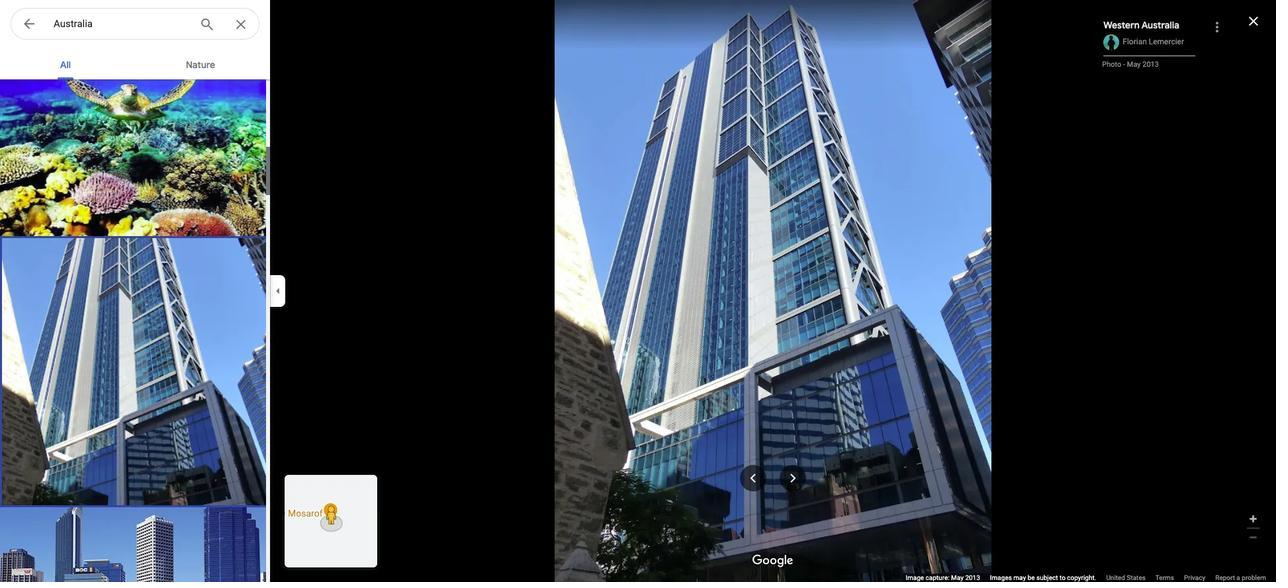 Task type: describe. For each thing, give the bounding box(es) containing it.
interactive map image
[[285, 475, 377, 568]]

states
[[1127, 575, 1146, 582]]

image
[[906, 575, 924, 582]]

may for -
[[1127, 60, 1141, 69]]

a
[[1237, 575, 1240, 582]]

2013 for image capture: may 2013
[[965, 575, 980, 582]]

none field inside australia field
[[54, 16, 189, 32]]

view florian lemercier's profile image
[[1104, 34, 1120, 50]]

 button
[[11, 8, 48, 42]]

images
[[990, 575, 1012, 582]]

lemercier
[[1149, 37, 1184, 46]]

problem
[[1242, 575, 1266, 582]]

nature button
[[175, 48, 226, 79]]

photo
[[1102, 60, 1122, 69]]

photos of australia main content
[[0, 44, 270, 583]]


[[21, 15, 37, 33]]

capture:
[[926, 575, 950, 582]]

photo 5 image
[[0, 508, 269, 583]]

zoom out image
[[1248, 533, 1258, 543]]

 search field
[[11, 8, 259, 42]]

may
[[1014, 575, 1026, 582]]

privacy button
[[1184, 574, 1206, 583]]

collapse side panel image
[[271, 284, 285, 299]]



Task type: locate. For each thing, give the bounding box(es) containing it.
subject
[[1037, 575, 1058, 582]]

report a problem
[[1215, 575, 1266, 582]]

0 horizontal spatial may
[[951, 575, 964, 582]]

0 vertical spatial 2013
[[1143, 60, 1159, 69]]

florian lemercier link
[[1123, 37, 1184, 46]]

0 horizontal spatial 2013
[[965, 575, 980, 582]]

tab list containing all
[[0, 48, 270, 79]]

footer
[[906, 574, 1276, 583]]

footer containing image capture: may 2013
[[906, 574, 1276, 583]]

2013 down the florian lemercier link at right
[[1143, 60, 1159, 69]]

united states
[[1106, 575, 1146, 582]]

terms
[[1156, 575, 1174, 582]]

2013
[[1143, 60, 1159, 69], [965, 575, 980, 582]]

may for capture:
[[951, 575, 964, 582]]

tab list inside google maps element
[[0, 48, 270, 79]]

image capture: may 2013
[[906, 575, 980, 582]]

western australia
[[1104, 19, 1179, 31]]

all
[[60, 59, 71, 71]]

to
[[1060, 575, 1066, 582]]

florian lemercier
[[1123, 37, 1184, 46]]

2013 for photo - may 2013
[[1143, 60, 1159, 69]]

be
[[1028, 575, 1035, 582]]

0 vertical spatial may
[[1127, 60, 1141, 69]]

may right capture:
[[951, 575, 964, 582]]

tab list
[[0, 48, 270, 79]]

nature
[[186, 59, 215, 71]]

may right -
[[1127, 60, 1141, 69]]

1 horizontal spatial 2013
[[1143, 60, 1159, 69]]

may
[[1127, 60, 1141, 69], [951, 575, 964, 582]]

report
[[1215, 575, 1235, 582]]

google maps element
[[0, 0, 1276, 583]]

footer inside google maps element
[[906, 574, 1276, 583]]

1 vertical spatial may
[[951, 575, 964, 582]]

zoom in image
[[1248, 514, 1258, 524]]

all button
[[44, 48, 87, 79]]

-
[[1123, 60, 1125, 69]]

photo 3 image
[[0, 44, 269, 236]]

florian
[[1123, 37, 1147, 46]]

2013 left images at the bottom of page
[[965, 575, 980, 582]]

report a problem link
[[1215, 574, 1266, 583]]

australia
[[1142, 19, 1179, 31]]

1 horizontal spatial may
[[1127, 60, 1141, 69]]

copyright.
[[1067, 575, 1096, 582]]

photo - may 2013
[[1102, 60, 1159, 69]]

Australia field
[[11, 8, 259, 40]]

united states button
[[1106, 574, 1146, 583]]

terms button
[[1156, 574, 1174, 583]]

western
[[1104, 19, 1140, 31]]

images may be subject to copyright.
[[990, 575, 1096, 582]]

united
[[1106, 575, 1125, 582]]

privacy
[[1184, 575, 1206, 582]]

1 vertical spatial 2013
[[965, 575, 980, 582]]

None field
[[54, 16, 189, 32]]



Task type: vqa. For each thing, say whether or not it's contained in the screenshot.
the Search inside the Try Out the New Google Search | Redmond Pie element
no



